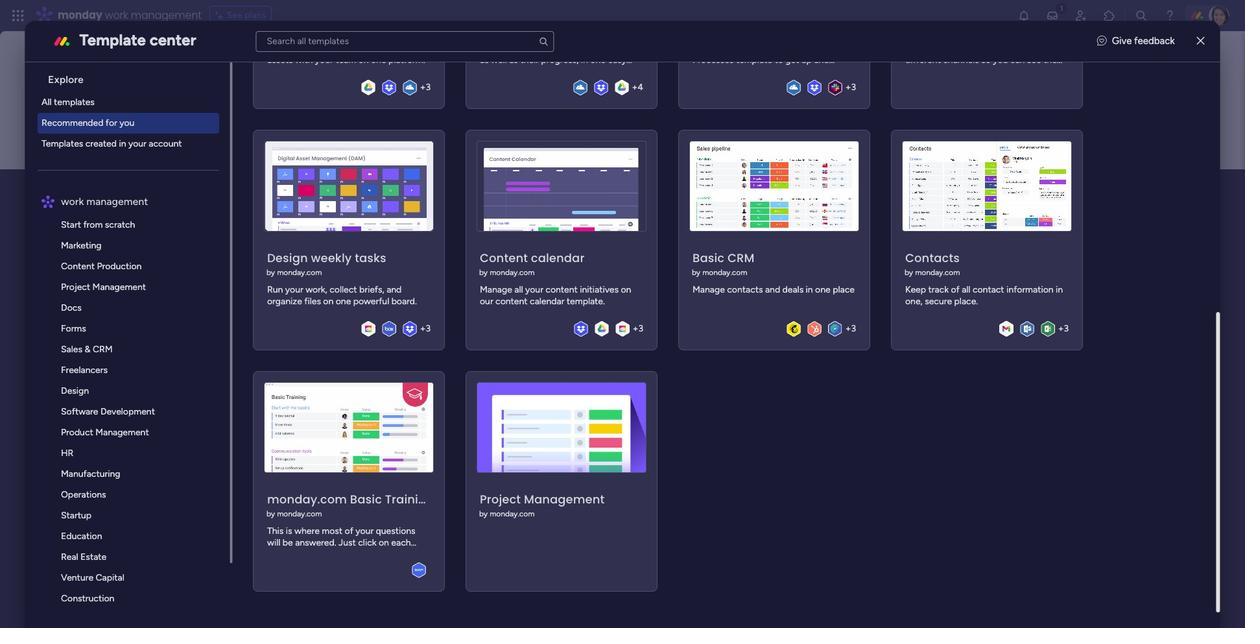Task type: locate. For each thing, give the bounding box(es) containing it.
+ 3 for design weekly tasks
[[420, 323, 431, 334]]

content for production
[[61, 261, 95, 272]]

from inside button
[[104, 321, 126, 333]]

contacts
[[906, 250, 960, 266]]

content right our
[[496, 296, 528, 307]]

one inside "manage, organize, and share digital assets with your team on one platform."
[[371, 54, 387, 65]]

by
[[267, 268, 275, 277], [480, 268, 488, 277], [693, 268, 701, 277], [905, 268, 914, 277], [267, 509, 275, 518], [480, 509, 488, 518]]

1 vertical spatial calendar
[[530, 296, 565, 307]]

1 horizontal spatial manage
[[693, 284, 726, 295]]

2 manage from the left
[[693, 284, 726, 295]]

and left deals
[[766, 284, 781, 295]]

0 horizontal spatial content
[[61, 261, 95, 272]]

0 vertical spatial from
[[84, 219, 103, 230]]

manage up our
[[480, 284, 513, 295]]

manage down basic crm by monday.com in the top right of the page
[[693, 284, 726, 295]]

1 horizontal spatial basic
[[693, 250, 725, 266]]

management for project management by monday.com
[[524, 491, 605, 507]]

0 horizontal spatial work
[[61, 195, 84, 208]]

0 vertical spatial calendar
[[531, 250, 585, 266]]

all inside "manage all your content initiatives on our content calendar template."
[[515, 284, 524, 295]]

1 horizontal spatial from
[[104, 321, 126, 333]]

2 horizontal spatial one
[[816, 284, 831, 295]]

0 horizontal spatial one
[[336, 296, 351, 307]]

+ 3
[[420, 82, 431, 93], [846, 82, 857, 93], [420, 323, 431, 334], [633, 323, 644, 334], [846, 323, 857, 334], [1059, 323, 1070, 334]]

content up template.
[[546, 284, 578, 295]]

manage contacts and deals in one place
[[693, 284, 855, 295]]

project inside work management templates element
[[61, 282, 91, 293]]

0 horizontal spatial project
[[61, 282, 91, 293]]

on
[[359, 54, 369, 65], [621, 284, 632, 295], [324, 296, 334, 307]]

all right of
[[963, 284, 971, 295]]

one down share
[[371, 54, 387, 65]]

operations
[[61, 489, 106, 500]]

on inside run your work, collect briefs, and organize files on one powerful board.
[[324, 296, 334, 307]]

1 horizontal spatial and
[[387, 284, 402, 295]]

1 vertical spatial project
[[480, 491, 521, 507]]

0 vertical spatial boards
[[108, 252, 140, 264]]

2 vertical spatial on
[[324, 296, 334, 307]]

design inside design weekly tasks by monday.com
[[268, 250, 308, 266]]

from for add
[[104, 321, 126, 333]]

templates up recommended
[[54, 97, 95, 108]]

0 horizontal spatial manage
[[480, 284, 513, 295]]

basic inside monday.com basic training by monday.com
[[351, 491, 382, 507]]

one
[[371, 54, 387, 65], [816, 284, 831, 295], [336, 296, 351, 307]]

4
[[638, 82, 644, 93]]

place.
[[955, 296, 979, 307]]

created
[[86, 138, 117, 149]]

product management
[[61, 427, 149, 438]]

by inside monday.com basic training by monday.com
[[267, 509, 275, 518]]

add down new
[[151, 206, 169, 217]]

your inside "manage all your content initiatives on our content calendar template."
[[526, 284, 544, 295]]

content for calendar
[[480, 250, 528, 266]]

manage inside "manage all your content initiatives on our content calendar template."
[[480, 284, 513, 295]]

0
[[122, 288, 130, 302]]

on right initiatives
[[621, 284, 632, 295]]

add up the &
[[82, 321, 102, 333]]

scratch
[[105, 219, 136, 230]]

all
[[42, 97, 52, 108]]

your down you
[[129, 138, 147, 149]]

1 vertical spatial basic
[[351, 491, 382, 507]]

0 horizontal spatial templates
[[54, 97, 95, 108]]

in left this
[[171, 288, 180, 302]]

work management
[[61, 195, 148, 208]]

permissions
[[215, 252, 270, 264]]

calendar up "manage all your content initiatives on our content calendar template."
[[531, 250, 585, 266]]

0 vertical spatial management
[[93, 282, 146, 293]]

1 vertical spatial content
[[496, 296, 528, 307]]

on down share
[[359, 54, 369, 65]]

add
[[151, 206, 169, 217], [82, 321, 102, 333]]

secure
[[926, 296, 953, 307]]

monday.com inside contacts by monday.com
[[916, 268, 961, 277]]

this
[[183, 288, 202, 302]]

2 vertical spatial one
[[336, 296, 351, 307]]

one left the place
[[816, 284, 831, 295]]

1 horizontal spatial crm
[[728, 250, 755, 266]]

0 vertical spatial design
[[268, 250, 308, 266]]

add inside button
[[82, 321, 102, 333]]

0 vertical spatial content
[[546, 284, 578, 295]]

0 horizontal spatial crm
[[93, 344, 113, 355]]

assets
[[268, 54, 293, 65]]

project management by monday.com
[[480, 491, 605, 518]]

1 vertical spatial from
[[104, 321, 126, 333]]

design inside work management templates element
[[61, 385, 89, 396]]

1 horizontal spatial all
[[963, 284, 971, 295]]

you have 0 boards in this workspace
[[72, 288, 262, 302]]

one down collect
[[336, 296, 351, 307]]

start
[[61, 219, 81, 230]]

in right information
[[1057, 284, 1064, 295]]

platform.
[[389, 54, 426, 65]]

in right deals
[[806, 284, 814, 295]]

0 vertical spatial crm
[[728, 250, 755, 266]]

monday work management
[[58, 8, 202, 23]]

in inside 'keep track of all contact information in one, secure place.'
[[1057, 284, 1064, 295]]

all down content calendar by monday.com
[[515, 284, 524, 295]]

and for manage,
[[343, 43, 358, 54]]

from
[[84, 219, 103, 230], [104, 321, 126, 333]]

production
[[97, 261, 142, 272]]

crm inside basic crm by monday.com
[[728, 250, 755, 266]]

1 vertical spatial design
[[61, 385, 89, 396]]

and inside "manage, organize, and share digital assets with your team on one platform."
[[343, 43, 358, 54]]

apps image
[[1104, 9, 1117, 22]]

management
[[131, 8, 202, 23], [87, 195, 148, 208]]

and up team
[[343, 43, 358, 54]]

boards right 0
[[132, 288, 168, 302]]

template
[[79, 30, 146, 49]]

1 vertical spatial templates
[[129, 321, 175, 333]]

1 vertical spatial crm
[[93, 344, 113, 355]]

1 vertical spatial add
[[82, 321, 102, 333]]

1 horizontal spatial content
[[480, 250, 528, 266]]

management for project management
[[93, 282, 146, 293]]

design up 'run'
[[268, 250, 308, 266]]

2 vertical spatial management
[[524, 491, 605, 507]]

0 horizontal spatial and
[[343, 43, 358, 54]]

0 horizontal spatial basic
[[351, 491, 382, 507]]

monday
[[58, 8, 102, 23]]

content up our
[[480, 250, 528, 266]]

0 horizontal spatial on
[[324, 296, 334, 307]]

0 horizontal spatial all
[[515, 284, 524, 295]]

content inside work management templates element
[[61, 261, 95, 272]]

board.
[[392, 296, 417, 307]]

your inside run your work, collect briefs, and organize files on one powerful board.
[[286, 284, 304, 295]]

from right the start
[[84, 219, 103, 230]]

content inside content calendar by monday.com
[[480, 250, 528, 266]]

venture capital
[[61, 572, 125, 583]]

1 horizontal spatial add
[[151, 206, 169, 217]]

place
[[833, 284, 855, 295]]

calendar left template.
[[530, 296, 565, 307]]

1 horizontal spatial design
[[268, 250, 308, 266]]

1 all from the left
[[515, 284, 524, 295]]

work
[[105, 8, 128, 23], [61, 195, 84, 208]]

1 vertical spatial work
[[61, 195, 84, 208]]

0 vertical spatial templates
[[54, 97, 95, 108]]

1 vertical spatial management
[[96, 427, 149, 438]]

0 vertical spatial one
[[371, 54, 387, 65]]

0 horizontal spatial design
[[61, 385, 89, 396]]

2 horizontal spatial and
[[766, 284, 781, 295]]

1 vertical spatial on
[[621, 284, 632, 295]]

track
[[929, 284, 949, 295]]

None search field
[[256, 31, 554, 52]]

2 horizontal spatial on
[[621, 284, 632, 295]]

inbox image
[[1047, 9, 1060, 22]]

notifications image
[[1018, 9, 1031, 22]]

basic
[[693, 250, 725, 266], [351, 491, 382, 507]]

crm right the &
[[93, 344, 113, 355]]

project
[[61, 282, 91, 293], [480, 491, 521, 507]]

close image
[[1197, 36, 1205, 46]]

files
[[305, 296, 321, 307]]

1 manage from the left
[[480, 284, 513, 295]]

2 all from the left
[[963, 284, 971, 295]]

boards down 'scratch' in the left of the page
[[108, 252, 140, 264]]

0 horizontal spatial add
[[82, 321, 102, 333]]

your up the organize
[[286, 284, 304, 295]]

search image
[[539, 36, 549, 46]]

workspace
[[201, 174, 316, 203]]

your inside explore element
[[129, 138, 147, 149]]

organize
[[268, 296, 302, 307]]

briefs,
[[360, 284, 385, 295]]

0 vertical spatial on
[[359, 54, 369, 65]]

design for design
[[61, 385, 89, 396]]

monday.com inside design weekly tasks by monday.com
[[277, 268, 322, 277]]

and up board.
[[387, 284, 402, 295]]

by inside project management by monday.com
[[480, 509, 488, 518]]

1 horizontal spatial one
[[371, 54, 387, 65]]

software development
[[61, 406, 155, 417]]

from down the 'have'
[[104, 321, 126, 333]]

content down marketing
[[61, 261, 95, 272]]

from inside work management templates element
[[84, 219, 103, 230]]

1 horizontal spatial templates
[[129, 321, 175, 333]]

Search all templates search field
[[256, 31, 554, 52]]

your down content calendar by monday.com
[[526, 284, 544, 295]]

3 for basic crm
[[852, 323, 857, 334]]

1 horizontal spatial on
[[359, 54, 369, 65]]

see plans
[[227, 10, 266, 21]]

from for start
[[84, 219, 103, 230]]

management
[[93, 282, 146, 293], [96, 427, 149, 438], [524, 491, 605, 507]]

0 vertical spatial work
[[105, 8, 128, 23]]

1 horizontal spatial project
[[480, 491, 521, 507]]

templates
[[54, 97, 95, 108], [129, 321, 175, 333]]

digital
[[385, 43, 410, 54]]

startup
[[61, 510, 92, 521]]

0 vertical spatial project
[[61, 282, 91, 293]]

contact
[[973, 284, 1005, 295]]

explore element
[[38, 92, 230, 154]]

content production
[[61, 261, 142, 272]]

on right files
[[324, 296, 334, 307]]

recent
[[73, 252, 106, 264]]

0 horizontal spatial from
[[84, 219, 103, 230]]

management up center
[[131, 8, 202, 23]]

manage,
[[268, 43, 302, 54]]

you
[[120, 117, 135, 128]]

management up 'scratch' in the left of the page
[[87, 195, 148, 208]]

monday.com inside basic crm by monday.com
[[703, 268, 748, 277]]

0 vertical spatial basic
[[693, 250, 725, 266]]

search everything image
[[1135, 9, 1148, 22]]

work up the start
[[61, 195, 84, 208]]

in down you
[[119, 138, 126, 149]]

sales
[[61, 344, 83, 355]]

project management
[[61, 282, 146, 293]]

work up template
[[105, 8, 128, 23]]

run
[[268, 284, 283, 295]]

and
[[343, 43, 358, 54], [387, 284, 402, 295], [766, 284, 781, 295]]

your down "organize," in the left of the page
[[315, 54, 334, 65]]

and inside run your work, collect briefs, and organize files on one powerful board.
[[387, 284, 402, 295]]

templates down you have 0 boards in this workspace
[[129, 321, 175, 333]]

real
[[61, 551, 79, 563]]

management inside project management by monday.com
[[524, 491, 605, 507]]

by inside content calendar by monday.com
[[480, 268, 488, 277]]

one inside run your work, collect briefs, and organize files on one powerful board.
[[336, 296, 351, 307]]

design up software
[[61, 385, 89, 396]]

0 vertical spatial add
[[151, 206, 169, 217]]

project inside project management by monday.com
[[480, 491, 521, 507]]

calendar
[[531, 250, 585, 266], [530, 296, 565, 307]]

crm up contacts
[[728, 250, 755, 266]]

james peterson image
[[1209, 5, 1230, 26]]

3
[[426, 82, 431, 93], [852, 82, 857, 93], [426, 323, 431, 334], [639, 323, 644, 334], [852, 323, 857, 334], [1065, 323, 1070, 334]]

in inside explore element
[[119, 138, 126, 149]]

list box
[[30, 62, 233, 628]]

all templates
[[42, 97, 95, 108]]



Task type: vqa. For each thing, say whether or not it's contained in the screenshot.
Start's FROM
yes



Task type: describe. For each thing, give the bounding box(es) containing it.
recommended for you
[[42, 117, 135, 128]]

basic inside basic crm by monday.com
[[693, 250, 725, 266]]

weekly
[[311, 250, 352, 266]]

+ 3 for content calendar
[[633, 323, 644, 334]]

1 vertical spatial boards
[[132, 288, 168, 302]]

one,
[[906, 296, 923, 307]]

information
[[1007, 284, 1054, 295]]

on inside "manage, organize, and share digital assets with your team on one platform."
[[359, 54, 369, 65]]

on inside "manage all your content initiatives on our content calendar template."
[[621, 284, 632, 295]]

team
[[336, 54, 357, 65]]

organize,
[[304, 43, 341, 54]]

select product image
[[12, 9, 25, 22]]

1 image
[[1056, 1, 1068, 15]]

hr
[[61, 448, 74, 459]]

project for project management
[[61, 282, 91, 293]]

and for manage
[[766, 284, 781, 295]]

software
[[61, 406, 99, 417]]

help image
[[1164, 9, 1177, 22]]

templates created in your account
[[42, 138, 182, 149]]

basic crm by monday.com
[[693, 250, 755, 277]]

center
[[150, 30, 196, 49]]

design weekly tasks by monday.com
[[267, 250, 387, 277]]

give feedback
[[1113, 35, 1175, 47]]

tasks
[[355, 250, 387, 266]]

list box containing explore
[[30, 62, 233, 628]]

give
[[1113, 35, 1132, 47]]

deals
[[783, 284, 804, 295]]

manage for content
[[480, 284, 513, 295]]

design for design weekly tasks by monday.com
[[268, 250, 308, 266]]

product
[[61, 427, 94, 438]]

new workspace
[[152, 174, 316, 203]]

1 horizontal spatial content
[[546, 284, 578, 295]]

1 horizontal spatial work
[[105, 8, 128, 23]]

share
[[361, 43, 383, 54]]

templates inside add from templates button
[[129, 321, 175, 333]]

freelancers
[[61, 365, 108, 376]]

by inside design weekly tasks by monday.com
[[267, 268, 275, 277]]

for
[[106, 117, 118, 128]]

description
[[216, 206, 261, 217]]

+ 4
[[633, 82, 644, 93]]

0 vertical spatial management
[[131, 8, 202, 23]]

calendar inside "manage all your content initiatives on our content calendar template."
[[530, 296, 565, 307]]

manage all your content initiatives on our content calendar template.
[[480, 284, 632, 307]]

monday.com inside project management by monday.com
[[490, 509, 535, 518]]

initiatives
[[580, 284, 619, 295]]

monday.com inside content calendar by monday.com
[[490, 268, 535, 277]]

our
[[480, 296, 494, 307]]

&
[[85, 344, 91, 355]]

crm inside work management templates element
[[93, 344, 113, 355]]

+ 3 for basic crm
[[846, 323, 857, 334]]

construction
[[61, 593, 115, 604]]

education
[[61, 531, 102, 542]]

estate
[[81, 551, 107, 563]]

docs
[[61, 302, 82, 313]]

management for product management
[[96, 427, 149, 438]]

New Workspace field
[[149, 174, 1065, 203]]

by inside basic crm by monday.com
[[693, 268, 701, 277]]

work,
[[306, 284, 328, 295]]

new
[[152, 174, 196, 203]]

template.
[[567, 296, 606, 307]]

your inside "manage, organize, and share digital assets with your team on one platform."
[[315, 54, 334, 65]]

3 for contacts
[[1065, 323, 1070, 334]]

calendar inside content calendar by monday.com
[[531, 250, 585, 266]]

have
[[95, 288, 119, 302]]

templates
[[42, 138, 84, 149]]

explore heading
[[38, 62, 230, 92]]

capital
[[96, 572, 125, 583]]

manage, organize, and share digital assets with your team on one platform.
[[268, 43, 426, 65]]

templates inside explore element
[[54, 97, 95, 108]]

start from scratch
[[61, 219, 136, 230]]

you
[[72, 288, 92, 302]]

v2 user feedback image
[[1098, 34, 1107, 48]]

by inside contacts by monday.com
[[905, 268, 914, 277]]

run your work, collect briefs, and organize files on one powerful board.
[[268, 284, 417, 307]]

contacts by monday.com
[[905, 250, 961, 277]]

1 vertical spatial one
[[816, 284, 831, 295]]

3 for content calendar
[[639, 323, 644, 334]]

add from templates button
[[72, 315, 186, 341]]

forms
[[61, 323, 86, 334]]

account
[[149, 138, 182, 149]]

invite members image
[[1075, 9, 1088, 22]]

0 horizontal spatial content
[[496, 296, 528, 307]]

+ 3 for contacts
[[1059, 323, 1070, 334]]

template center
[[79, 30, 196, 49]]

real estate
[[61, 551, 107, 563]]

keep track of all contact information in one, secure place.
[[906, 284, 1064, 307]]

1 vertical spatial management
[[87, 195, 148, 208]]

marketing
[[61, 240, 102, 251]]

development
[[101, 406, 155, 417]]

monday.com basic training by monday.com
[[267, 491, 434, 518]]

3 for design weekly tasks
[[426, 323, 431, 334]]

explore
[[48, 73, 84, 86]]

see plans button
[[209, 6, 272, 25]]

add for add from templates
[[82, 321, 102, 333]]

manage for basic
[[693, 284, 726, 295]]

venture
[[61, 572, 94, 583]]

powerful
[[354, 296, 390, 307]]

training
[[386, 491, 434, 507]]

recommended
[[42, 117, 104, 128]]

add for add
[[151, 206, 169, 217]]

keep
[[906, 284, 927, 295]]

plans
[[245, 10, 266, 21]]

sales & crm
[[61, 344, 113, 355]]

workspace
[[205, 288, 262, 302]]

work management templates element
[[38, 215, 230, 628]]

collect
[[330, 284, 357, 295]]

all inside 'keep track of all contact information in one, secure place.'
[[963, 284, 971, 295]]

contacts
[[728, 284, 764, 295]]

work inside list box
[[61, 195, 84, 208]]

of
[[952, 284, 960, 295]]

feedback
[[1135, 35, 1175, 47]]

project for project management by monday.com
[[480, 491, 521, 507]]

manufacturing
[[61, 468, 121, 479]]



